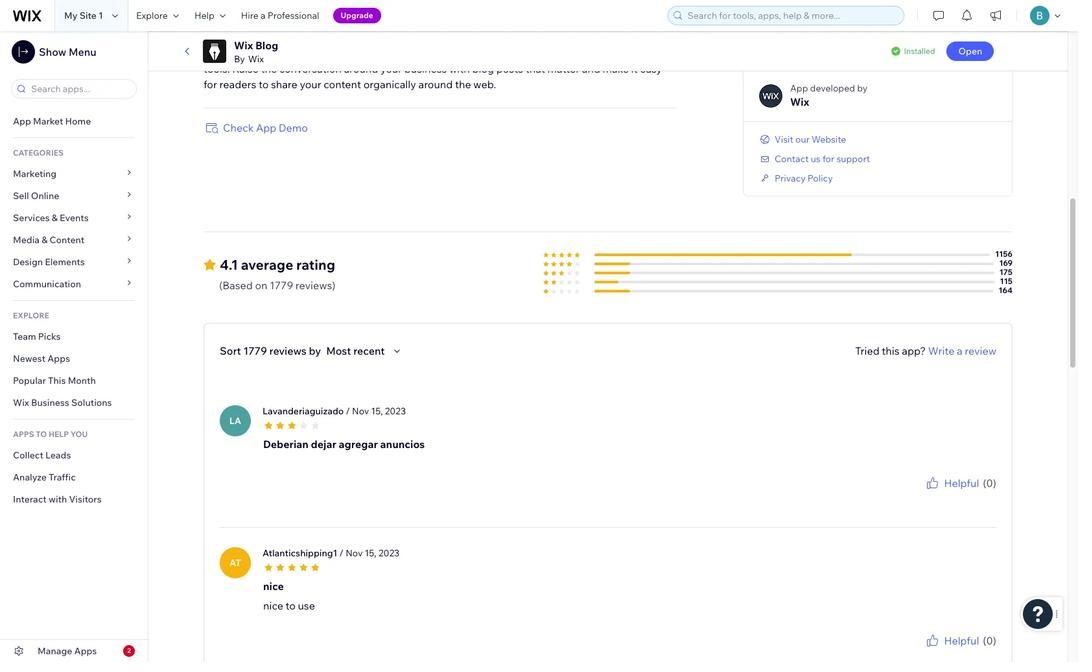 Task type: locate. For each thing, give the bounding box(es) containing it.
0 vertical spatial &
[[52, 212, 58, 224]]

apps right 'free'
[[788, 24, 811, 36]]

wix right "developed by wix" icon
[[791, 95, 810, 108]]

1 vertical spatial feedback
[[963, 648, 997, 658]]

4.1 average rating
[[220, 256, 335, 273]]

helpful button for lavanderiaguizado / nov 15, 2023
[[925, 475, 980, 491]]

1 vertical spatial &
[[42, 234, 48, 246]]

your for atlanticshipping1 / nov 15, 2023
[[945, 648, 961, 658]]

nice
[[263, 580, 284, 593], [263, 599, 283, 612]]

use
[[298, 599, 315, 612]]

1 thank from the top
[[894, 491, 916, 501]]

1 horizontal spatial app
[[256, 121, 277, 134]]

1 vertical spatial (0)
[[984, 634, 997, 647]]

support
[[837, 153, 871, 165]]

2 (0) from the top
[[984, 634, 997, 647]]

1 horizontal spatial /
[[346, 405, 350, 417]]

/ for atlanticshipping1
[[340, 547, 344, 559]]

15,
[[371, 405, 383, 417], [365, 547, 377, 559]]

2 thank you for your feedback from the top
[[894, 648, 997, 658]]

hire
[[241, 10, 259, 21]]

2 horizontal spatial app
[[791, 82, 809, 94]]

app right "developed by wix" icon
[[791, 82, 809, 94]]

Search for tools, apps, help & more... field
[[684, 6, 900, 25]]

1 helpful from the top
[[945, 477, 980, 489]]

services & events link
[[0, 207, 148, 229]]

nov for lavanderiaguizado
[[352, 405, 369, 417]]

a right write
[[957, 344, 963, 357]]

nov right 'atlanticshipping1'
[[346, 547, 363, 559]]

1 vertical spatial you
[[918, 648, 931, 658]]

at
[[230, 557, 241, 569]]

wix blog by wix
[[234, 39, 278, 65]]

policy
[[808, 172, 833, 184]]

media & content
[[13, 234, 85, 246]]

0 vertical spatial helpful
[[945, 477, 980, 489]]

2023
[[385, 405, 406, 417], [379, 547, 400, 559]]

0 vertical spatial feedback
[[963, 491, 997, 501]]

0 vertical spatial you
[[918, 491, 931, 501]]

popular this month
[[13, 375, 96, 387]]

2 vertical spatial apps
[[74, 645, 97, 657]]

& right the media
[[42, 234, 48, 246]]

sidebar element
[[0, 31, 149, 662]]

check app demo
[[223, 121, 308, 134]]

0 horizontal spatial /
[[340, 547, 344, 559]]

2 horizontal spatial apps
[[788, 24, 811, 36]]

1 vertical spatial helpful
[[945, 634, 980, 647]]

professional
[[268, 10, 319, 21]]

0 vertical spatial nice
[[263, 580, 284, 593]]

nice left to at the left of page
[[263, 599, 283, 612]]

2 nice from the top
[[263, 599, 283, 612]]

visit our website link
[[760, 133, 847, 145]]

1 feedback from the top
[[963, 491, 997, 501]]

show
[[39, 45, 66, 58]]

anuncios
[[380, 438, 425, 451]]

communication
[[13, 278, 83, 290]]

1 vertical spatial nov
[[346, 547, 363, 559]]

most recent
[[326, 344, 385, 357]]

your
[[945, 491, 961, 501], [945, 648, 961, 658]]

us
[[811, 153, 821, 165]]

helpful for atlanticshipping1 / nov 15, 2023
[[945, 634, 980, 647]]

2 thank from the top
[[894, 648, 916, 658]]

0 vertical spatial your
[[945, 491, 961, 501]]

business
[[31, 397, 69, 409]]

2023 for lavanderiaguizado / nov 15, 2023
[[385, 405, 406, 417]]

app inside app developed by wix
[[791, 82, 809, 94]]

0 horizontal spatial apps
[[48, 353, 70, 365]]

design elements
[[13, 256, 85, 268]]

0 vertical spatial /
[[346, 405, 350, 417]]

on
[[255, 279, 268, 292]]

1 horizontal spatial 1779
[[270, 279, 293, 292]]

1 vertical spatial nice
[[263, 599, 283, 612]]

1 your from the top
[[945, 491, 961, 501]]

0 horizontal spatial 1779
[[243, 344, 267, 357]]

0 vertical spatial 1779
[[270, 279, 293, 292]]

feedback for lavanderiaguizado / nov 15, 2023
[[963, 491, 997, 501]]

helpful
[[945, 477, 980, 489], [945, 634, 980, 647]]

1 vertical spatial helpful button
[[925, 633, 980, 648]]

wix blog logo image
[[203, 40, 226, 63]]

my
[[64, 10, 78, 21]]

events
[[60, 212, 89, 224]]

helpful button
[[925, 475, 980, 491], [925, 633, 980, 648]]

helpful for lavanderiaguizado / nov 15, 2023
[[945, 477, 980, 489]]

dejar
[[311, 438, 337, 451]]

1 vertical spatial your
[[945, 648, 961, 658]]

nov for atlanticshipping1
[[346, 547, 363, 559]]

0 vertical spatial thank you for your feedback
[[894, 491, 997, 501]]

you for lavanderiaguizado / nov 15, 2023
[[918, 491, 931, 501]]

feedback for atlanticshipping1 / nov 15, 2023
[[963, 648, 997, 658]]

0 vertical spatial helpful button
[[925, 475, 980, 491]]

free apps link
[[760, 22, 822, 38]]

& left events
[[52, 212, 58, 224]]

agregar
[[339, 438, 378, 451]]

Search apps... field
[[27, 80, 132, 98]]

collect leads
[[13, 450, 71, 461]]

1 vertical spatial thank you for your feedback
[[894, 648, 997, 658]]

15, for atlanticshipping1 / nov 15, 2023
[[365, 547, 377, 559]]

my site 1
[[64, 10, 103, 21]]

developed
[[811, 82, 856, 94]]

apps right manage
[[74, 645, 97, 657]]

1 nice from the top
[[263, 580, 284, 593]]

0 horizontal spatial by
[[309, 344, 321, 357]]

1 vertical spatial 1779
[[243, 344, 267, 357]]

0 vertical spatial thank
[[894, 491, 916, 501]]

1 (0) from the top
[[984, 477, 997, 489]]

1 vertical spatial thank
[[894, 648, 916, 658]]

(0)
[[984, 477, 997, 489], [984, 634, 997, 647]]

write a review button
[[929, 343, 997, 358]]

a
[[261, 10, 266, 21], [957, 344, 963, 357]]

0 vertical spatial a
[[261, 10, 266, 21]]

your for lavanderiaguizado / nov 15, 2023
[[945, 491, 961, 501]]

1 horizontal spatial apps
[[74, 645, 97, 657]]

1 vertical spatial 15,
[[365, 547, 377, 559]]

tried this app? write a review
[[856, 344, 997, 357]]

help button
[[187, 0, 233, 31]]

apps for manage apps
[[74, 645, 97, 657]]

apps
[[13, 429, 34, 439]]

free
[[767, 24, 786, 36]]

0 vertical spatial (0)
[[984, 477, 997, 489]]

explore
[[13, 311, 49, 320]]

0 horizontal spatial &
[[42, 234, 48, 246]]

2 your from the top
[[945, 648, 961, 658]]

to
[[286, 599, 296, 612]]

picks
[[38, 331, 61, 342]]

feedback
[[963, 491, 997, 501], [963, 648, 997, 658]]

blog
[[256, 39, 278, 52]]

1 horizontal spatial a
[[957, 344, 963, 357]]

(0) for atlanticshipping1 / nov 15, 2023
[[984, 634, 997, 647]]

0 horizontal spatial app
[[13, 115, 31, 127]]

1 thank you for your feedback from the top
[[894, 491, 997, 501]]

(0) for lavanderiaguizado / nov 15, 2023
[[984, 477, 997, 489]]

& inside media & content link
[[42, 234, 48, 246]]

1779 right the "sort"
[[243, 344, 267, 357]]

apps up this
[[48, 353, 70, 365]]

app left market
[[13, 115, 31, 127]]

recent
[[354, 344, 385, 357]]

15, for lavanderiaguizado / nov 15, 2023
[[371, 405, 383, 417]]

you
[[71, 429, 88, 439]]

by left most
[[309, 344, 321, 357]]

1 vertical spatial 2023
[[379, 547, 400, 559]]

0 horizontal spatial a
[[261, 10, 266, 21]]

newest
[[13, 353, 45, 365]]

4.1
[[220, 256, 238, 273]]

0 vertical spatial apps
[[788, 24, 811, 36]]

1 helpful button from the top
[[925, 475, 980, 491]]

la
[[229, 415, 241, 427]]

popular
[[13, 375, 46, 387]]

tried
[[856, 344, 880, 357]]

&
[[52, 212, 58, 224], [42, 234, 48, 246]]

for
[[823, 153, 835, 165], [933, 491, 943, 501], [933, 648, 943, 658]]

this
[[48, 375, 66, 387]]

app?
[[902, 344, 926, 357]]

app
[[791, 82, 809, 94], [13, 115, 31, 127], [256, 121, 277, 134]]

0 vertical spatial 2023
[[385, 405, 406, 417]]

1 vertical spatial a
[[957, 344, 963, 357]]

2 vertical spatial for
[[933, 648, 943, 658]]

1 horizontal spatial by
[[858, 82, 868, 94]]

1 vertical spatial for
[[933, 491, 943, 501]]

/ up deberian dejar agregar anuncios
[[346, 405, 350, 417]]

1779 right on
[[270, 279, 293, 292]]

website
[[812, 133, 847, 145]]

thank for atlanticshipping1 / nov 15, 2023
[[894, 648, 916, 658]]

helpful button for atlanticshipping1 / nov 15, 2023
[[925, 633, 980, 648]]

nice down 'atlanticshipping1'
[[263, 580, 284, 593]]

wix down popular
[[13, 397, 29, 409]]

atlanticshipping1 / nov 15, 2023
[[263, 547, 400, 559]]

/ right 'atlanticshipping1'
[[340, 547, 344, 559]]

0 vertical spatial by
[[858, 82, 868, 94]]

visitors
[[69, 494, 102, 505]]

by right 'developed'
[[858, 82, 868, 94]]

2 helpful from the top
[[945, 634, 980, 647]]

wix inside app developed by wix
[[791, 95, 810, 108]]

2 you from the top
[[918, 648, 931, 658]]

app left demo at the top of page
[[256, 121, 277, 134]]

team picks
[[13, 331, 61, 342]]

elements
[[45, 256, 85, 268]]

1 you from the top
[[918, 491, 931, 501]]

1 vertical spatial apps
[[48, 353, 70, 365]]

0 vertical spatial nov
[[352, 405, 369, 417]]

0 vertical spatial 15,
[[371, 405, 383, 417]]

by inside app developed by wix
[[858, 82, 868, 94]]

1 horizontal spatial &
[[52, 212, 58, 224]]

2 feedback from the top
[[963, 648, 997, 658]]

nov up agregar
[[352, 405, 369, 417]]

wix inside 'link'
[[13, 397, 29, 409]]

2 helpful button from the top
[[925, 633, 980, 648]]

1 vertical spatial /
[[340, 547, 344, 559]]

a right hire
[[261, 10, 266, 21]]

deberian
[[263, 438, 309, 451]]

app inside sidebar element
[[13, 115, 31, 127]]

apps
[[788, 24, 811, 36], [48, 353, 70, 365], [74, 645, 97, 657]]

2
[[127, 647, 131, 655]]

thank
[[894, 491, 916, 501], [894, 648, 916, 658]]

nov
[[352, 405, 369, 417], [346, 547, 363, 559]]

manage apps
[[38, 645, 97, 657]]

& inside services & events link
[[52, 212, 58, 224]]



Task type: vqa. For each thing, say whether or not it's contained in the screenshot.
middle Apps
yes



Task type: describe. For each thing, give the bounding box(es) containing it.
team picks link
[[0, 326, 148, 348]]

164
[[999, 285, 1013, 295]]

lavanderiaguizado
[[263, 405, 344, 417]]

privacy policy link
[[760, 172, 833, 184]]

site
[[80, 10, 97, 21]]

interact
[[13, 494, 47, 505]]

app for app market home
[[13, 115, 31, 127]]

content
[[50, 234, 85, 246]]

check
[[223, 121, 254, 134]]

media
[[13, 234, 40, 246]]

average
[[241, 256, 293, 273]]

marketing
[[13, 168, 57, 180]]

to
[[36, 429, 47, 439]]

privacy policy
[[775, 172, 833, 184]]

thank for lavanderiaguizado / nov 15, 2023
[[894, 491, 916, 501]]

home
[[65, 115, 91, 127]]

collect leads link
[[0, 444, 148, 466]]

collect
[[13, 450, 43, 461]]

help
[[195, 10, 215, 21]]

developed by wix image
[[760, 84, 783, 107]]

thank you for your feedback for atlanticshipping1 / nov 15, 2023
[[894, 648, 997, 658]]

design
[[13, 256, 43, 268]]

169
[[1000, 258, 1013, 268]]

sort 1779 reviews by
[[220, 344, 321, 357]]

1156
[[996, 249, 1013, 259]]

leads
[[45, 450, 71, 461]]

market
[[33, 115, 63, 127]]

media & content link
[[0, 229, 148, 251]]

wix up by on the top
[[234, 39, 253, 52]]

app developed by wix
[[791, 82, 868, 108]]

1
[[99, 10, 103, 21]]

open button
[[947, 42, 995, 61]]

contact
[[775, 153, 809, 165]]

(based on 1779 reviews)
[[219, 279, 336, 292]]

newest apps
[[13, 353, 70, 365]]

free apps
[[767, 24, 811, 36]]

open
[[959, 45, 983, 57]]

with
[[49, 494, 67, 505]]

upgrade button
[[333, 8, 381, 23]]

app for app developed by wix
[[791, 82, 809, 94]]

visit
[[775, 133, 794, 145]]

apps for newest apps
[[48, 353, 70, 365]]

sell
[[13, 190, 29, 202]]

sell online link
[[0, 185, 148, 207]]

wix right by on the top
[[248, 53, 264, 65]]

you for atlanticshipping1 / nov 15, 2023
[[918, 648, 931, 658]]

for for lavanderiaguizado / nov 15, 2023
[[933, 491, 943, 501]]

by
[[234, 53, 245, 65]]

a inside 'link'
[[261, 10, 266, 21]]

1 vertical spatial by
[[309, 344, 321, 357]]

& for events
[[52, 212, 58, 224]]

reviews
[[269, 344, 307, 357]]

privacy
[[775, 172, 806, 184]]

analyze traffic
[[13, 472, 76, 483]]

for for atlanticshipping1 / nov 15, 2023
[[933, 648, 943, 658]]

manage
[[38, 645, 72, 657]]

hire a professional link
[[233, 0, 327, 31]]

thank you for your feedback for lavanderiaguizado / nov 15, 2023
[[894, 491, 997, 501]]

visit our website
[[775, 133, 847, 145]]

hire a professional
[[241, 10, 319, 21]]

2023 for atlanticshipping1 / nov 15, 2023
[[379, 547, 400, 559]]

app inside 'link'
[[256, 121, 277, 134]]

sort
[[220, 344, 241, 357]]

categories
[[13, 148, 64, 158]]

app market home
[[13, 115, 91, 127]]

marketing link
[[0, 163, 148, 185]]

analyze
[[13, 472, 47, 483]]

check app demo link
[[204, 120, 308, 135]]

this
[[882, 344, 900, 357]]

online
[[31, 190, 59, 202]]

show menu button
[[12, 40, 96, 64]]

(based
[[219, 279, 253, 292]]

wix business solutions
[[13, 397, 112, 409]]

app market home link
[[0, 110, 148, 132]]

installed
[[905, 46, 936, 56]]

& for content
[[42, 234, 48, 246]]

175
[[1000, 267, 1013, 277]]

team
[[13, 331, 36, 342]]

0 vertical spatial for
[[823, 153, 835, 165]]

interact with visitors
[[13, 494, 102, 505]]

apps for free apps
[[788, 24, 811, 36]]

month
[[68, 375, 96, 387]]

nice nice to use
[[263, 580, 315, 612]]

communication link
[[0, 273, 148, 295]]

explore
[[136, 10, 168, 21]]

/ for lavanderiaguizado
[[346, 405, 350, 417]]

wix business solutions link
[[0, 392, 148, 414]]

our
[[796, 133, 810, 145]]

interact with visitors link
[[0, 488, 148, 510]]

contact us for support link
[[760, 153, 871, 165]]

show menu
[[39, 45, 96, 58]]

solutions
[[71, 397, 112, 409]]

deberian dejar agregar anuncios
[[263, 438, 425, 451]]

review
[[965, 344, 997, 357]]

services
[[13, 212, 50, 224]]

most
[[326, 344, 351, 357]]



